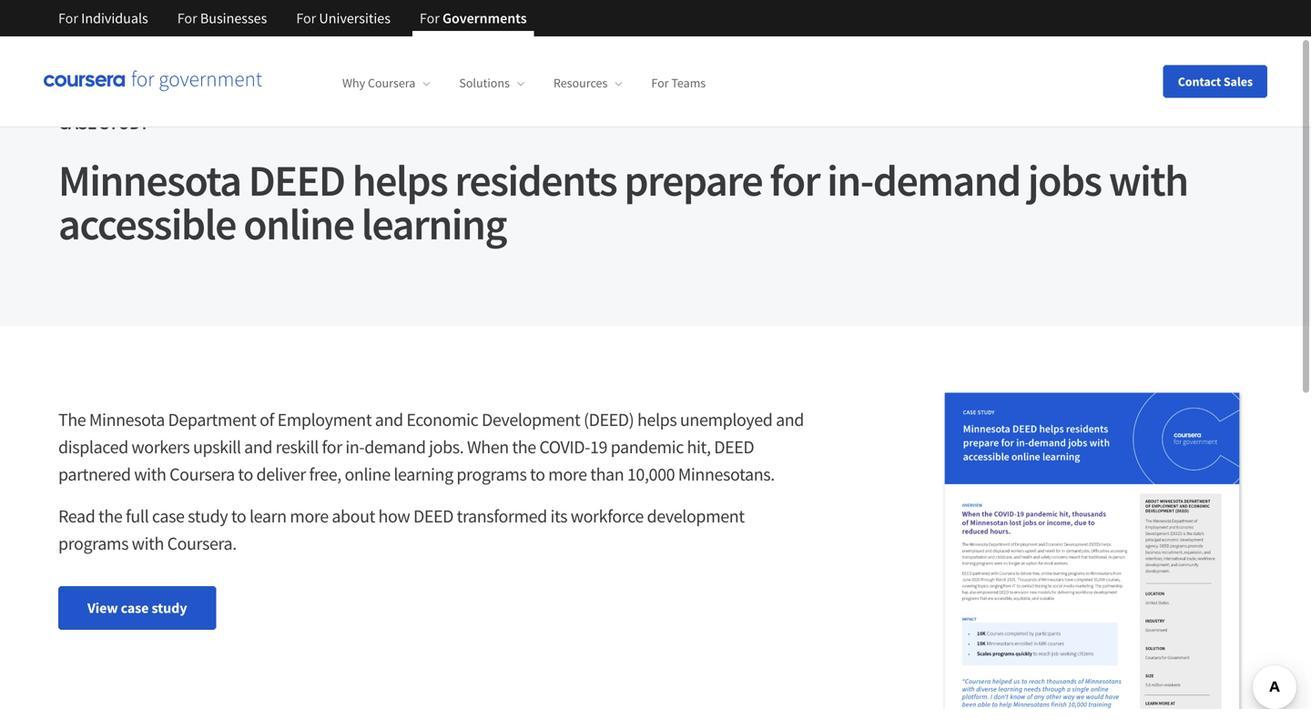 Task type: describe. For each thing, give the bounding box(es) containing it.
free,
[[309, 463, 341, 486]]

individuals
[[81, 9, 148, 27]]

case study
[[58, 112, 148, 134]]

for teams
[[651, 75, 706, 91]]

programs inside read the full case study to learn more about how deed transformed its workforce development programs with coursera.
[[58, 532, 128, 555]]

helps inside minnesota deed helps residents prepare for in-demand jobs with accessible online learning
[[352, 153, 447, 208]]

businesses
[[200, 9, 267, 27]]

minnesotans.
[[678, 463, 775, 486]]

resources link
[[554, 75, 622, 91]]

why coursera link
[[342, 75, 430, 91]]

deed inside read the full case study to learn more about how deed transformed its workforce development programs with coursera.
[[413, 505, 454, 528]]

1 horizontal spatial and
[[375, 408, 403, 431]]

contact
[[1178, 73, 1221, 90]]

workforce
[[571, 505, 644, 528]]

about
[[332, 505, 375, 528]]

for for universities
[[296, 9, 316, 27]]

reskill
[[276, 436, 319, 459]]

deed inside minnesota deed helps residents prepare for in-demand jobs with accessible online learning
[[248, 153, 345, 208]]

the inside the minnesota department of employment and economic development (deed) helps unemployed and displaced workers upskill and reskill for in-demand jobs. when the covid-19 pandemic hit, deed partnered with coursera to deliver free, online learning programs to more than 10,000 minnesotans.
[[512, 436, 536, 459]]

coursera for government image
[[44, 71, 262, 92]]

study inside read the full case study to learn more about how deed transformed its workforce development programs with coursera.
[[188, 505, 228, 528]]

more inside read the full case study to learn more about how deed transformed its workforce development programs with coursera.
[[290, 505, 329, 528]]

0 horizontal spatial study
[[152, 599, 187, 617]]

the inside read the full case study to learn more about how deed transformed its workforce development programs with coursera.
[[98, 505, 122, 528]]

development
[[647, 505, 745, 528]]

minnesota inside the minnesota department of employment and economic development (deed) helps unemployed and displaced workers upskill and reskill for in-demand jobs. when the covid-19 pandemic hit, deed partnered with coursera to deliver free, online learning programs to more than 10,000 minnesotans.
[[89, 408, 165, 431]]

1 horizontal spatial coursera
[[368, 75, 416, 91]]

than
[[590, 463, 624, 486]]

minnesota case study image
[[933, 384, 1253, 709]]

how
[[378, 505, 410, 528]]

deliver
[[256, 463, 306, 486]]

learning inside the minnesota department of employment and economic development (deed) helps unemployed and displaced workers upskill and reskill for in-demand jobs. when the covid-19 pandemic hit, deed partnered with coursera to deliver free, online learning programs to more than 10,000 minnesotans.
[[394, 463, 453, 486]]

helps inside the minnesota department of employment and economic development (deed) helps unemployed and displaced workers upskill and reskill for in-demand jobs. when the covid-19 pandemic hit, deed partnered with coursera to deliver free, online learning programs to more than 10,000 minnesotans.
[[637, 408, 677, 431]]

10,000
[[627, 463, 675, 486]]

for left teams
[[651, 75, 669, 91]]

study
[[100, 112, 148, 134]]

to inside read the full case study to learn more about how deed transformed its workforce development programs with coursera.
[[231, 505, 246, 528]]

with inside the minnesota department of employment and economic development (deed) helps unemployed and displaced workers upskill and reskill for in-demand jobs. when the covid-19 pandemic hit, deed partnered with coursera to deliver free, online learning programs to more than 10,000 minnesotans.
[[134, 463, 166, 486]]

to down covid-
[[530, 463, 545, 486]]

jobs.
[[429, 436, 464, 459]]

for for governments
[[420, 9, 440, 27]]

its
[[550, 505, 567, 528]]

0 horizontal spatial and
[[244, 436, 272, 459]]

teams
[[671, 75, 706, 91]]

unemployed
[[680, 408, 773, 431]]

(deed)
[[584, 408, 634, 431]]

development
[[482, 408, 580, 431]]

learning inside minnesota deed helps residents prepare for in-demand jobs with accessible online learning
[[361, 197, 506, 251]]

demand inside minnesota deed helps residents prepare for in-demand jobs with accessible online learning
[[873, 153, 1021, 208]]

case inside read the full case study to learn more about how deed transformed its workforce development programs with coursera.
[[152, 505, 184, 528]]

minnesota inside minnesota deed helps residents prepare for in-demand jobs with accessible online learning
[[58, 153, 241, 208]]

pandemic
[[611, 436, 684, 459]]

full
[[126, 505, 149, 528]]

view
[[87, 599, 118, 617]]

for inside the minnesota department of employment and economic development (deed) helps unemployed and displaced workers upskill and reskill for in-demand jobs. when the covid-19 pandemic hit, deed partnered with coursera to deliver free, online learning programs to more than 10,000 minnesotans.
[[322, 436, 342, 459]]



Task type: vqa. For each thing, say whether or not it's contained in the screenshot.
the write within the by the end of this project, you will identify the ins and outs of instagram. this will help you create content for  the algorithm, which will enable you to grow your account and monetize it in the future. throughout the project, you will be able to  to make the best decisions for your instagram account, along with applying the best tools and methods to boost your engagement and reach- in accordance with the instagram algorithm. moreover, we will go over how to write an instagram bio and we will use different tools to create instagram story highlights that are essential for your business. this guided project is best for instagram users who are looking towards growing their account and increasing their business presence through instagramin this project we will use some free tools like canva, which will help you make different designs easily and the best thing about canva is that it's free!
no



Task type: locate. For each thing, give the bounding box(es) containing it.
1 horizontal spatial case
[[152, 505, 184, 528]]

0 horizontal spatial the
[[98, 505, 122, 528]]

2 horizontal spatial deed
[[714, 436, 754, 459]]

demand
[[873, 153, 1021, 208], [364, 436, 426, 459]]

0 vertical spatial for
[[770, 153, 820, 208]]

and down of in the bottom left of the page
[[244, 436, 272, 459]]

for businesses
[[177, 9, 267, 27]]

read
[[58, 505, 95, 528]]

1 vertical spatial in-
[[345, 436, 364, 459]]

department
[[168, 408, 256, 431]]

study up coursera.
[[188, 505, 228, 528]]

more down covid-
[[548, 463, 587, 486]]

partnered
[[58, 463, 131, 486]]

1 horizontal spatial demand
[[873, 153, 1021, 208]]

in- inside minnesota deed helps residents prepare for in-demand jobs with accessible online learning
[[827, 153, 873, 208]]

for left businesses
[[177, 9, 197, 27]]

solutions
[[459, 75, 510, 91]]

hit,
[[687, 436, 711, 459]]

case inside view case study link
[[121, 599, 149, 617]]

of
[[260, 408, 274, 431]]

learning
[[361, 197, 506, 251], [394, 463, 453, 486]]

coursera down upskill
[[170, 463, 235, 486]]

0 vertical spatial deed
[[248, 153, 345, 208]]

1 horizontal spatial more
[[548, 463, 587, 486]]

0 vertical spatial programs
[[457, 463, 527, 486]]

0 horizontal spatial helps
[[352, 153, 447, 208]]

2 vertical spatial with
[[132, 532, 164, 555]]

and left economic
[[375, 408, 403, 431]]

for universities
[[296, 9, 391, 27]]

to left deliver
[[238, 463, 253, 486]]

contact sales
[[1178, 73, 1253, 90]]

1 vertical spatial deed
[[714, 436, 754, 459]]

coursera inside the minnesota department of employment and economic development (deed) helps unemployed and displaced workers upskill and reskill for in-demand jobs. when the covid-19 pandemic hit, deed partnered with coursera to deliver free, online learning programs to more than 10,000 minnesotans.
[[170, 463, 235, 486]]

when
[[467, 436, 509, 459]]

programs down when
[[457, 463, 527, 486]]

1 vertical spatial helps
[[637, 408, 677, 431]]

0 vertical spatial online
[[243, 197, 354, 251]]

with
[[1109, 153, 1188, 208], [134, 463, 166, 486], [132, 532, 164, 555]]

0 horizontal spatial coursera
[[170, 463, 235, 486]]

for
[[58, 9, 78, 27], [177, 9, 197, 27], [296, 9, 316, 27], [420, 9, 440, 27], [651, 75, 669, 91]]

with down "full"
[[132, 532, 164, 555]]

0 vertical spatial coursera
[[368, 75, 416, 91]]

1 vertical spatial demand
[[364, 436, 426, 459]]

residents
[[455, 153, 617, 208]]

case right "full"
[[152, 505, 184, 528]]

1 vertical spatial for
[[322, 436, 342, 459]]

study right view
[[152, 599, 187, 617]]

governments
[[443, 9, 527, 27]]

for for individuals
[[58, 9, 78, 27]]

accessible
[[58, 197, 236, 251]]

for for businesses
[[177, 9, 197, 27]]

more
[[548, 463, 587, 486], [290, 505, 329, 528]]

0 vertical spatial minnesota
[[58, 153, 241, 208]]

for inside minnesota deed helps residents prepare for in-demand jobs with accessible online learning
[[770, 153, 820, 208]]

with down workers
[[134, 463, 166, 486]]

prepare
[[624, 153, 762, 208]]

0 vertical spatial learning
[[361, 197, 506, 251]]

and right unemployed
[[776, 408, 804, 431]]

with inside minnesota deed helps residents prepare for in-demand jobs with accessible online learning
[[1109, 153, 1188, 208]]

banner navigation
[[44, 0, 542, 36]]

0 vertical spatial more
[[548, 463, 587, 486]]

more right learn
[[290, 505, 329, 528]]

for individuals
[[58, 9, 148, 27]]

more inside the minnesota department of employment and economic development (deed) helps unemployed and displaced workers upskill and reskill for in-demand jobs. when the covid-19 pandemic hit, deed partnered with coursera to deliver free, online learning programs to more than 10,000 minnesotans.
[[548, 463, 587, 486]]

1 vertical spatial with
[[134, 463, 166, 486]]

1 horizontal spatial the
[[512, 436, 536, 459]]

displaced
[[58, 436, 128, 459]]

the minnesota department of employment and economic development (deed) helps unemployed and displaced workers upskill and reskill for in-demand jobs. when the covid-19 pandemic hit, deed partnered with coursera to deliver free, online learning programs to more than 10,000 minnesotans.
[[58, 408, 804, 486]]

upskill
[[193, 436, 241, 459]]

view case study
[[87, 599, 187, 617]]

programs
[[457, 463, 527, 486], [58, 532, 128, 555]]

view case study link
[[58, 586, 216, 630]]

1 vertical spatial learning
[[394, 463, 453, 486]]

and
[[375, 408, 403, 431], [776, 408, 804, 431], [244, 436, 272, 459]]

coursera.
[[167, 532, 237, 555]]

resources
[[554, 75, 608, 91]]

online
[[243, 197, 354, 251], [345, 463, 390, 486]]

online inside minnesota deed helps residents prepare for in-demand jobs with accessible online learning
[[243, 197, 354, 251]]

case
[[58, 112, 96, 134]]

minnesota up workers
[[89, 408, 165, 431]]

the
[[58, 408, 86, 431]]

for teams link
[[651, 75, 706, 91]]

study
[[188, 505, 228, 528], [152, 599, 187, 617]]

sales
[[1224, 73, 1253, 90]]

0 vertical spatial case
[[152, 505, 184, 528]]

for left 'universities'
[[296, 9, 316, 27]]

0 horizontal spatial case
[[121, 599, 149, 617]]

19
[[590, 436, 607, 459]]

1 vertical spatial the
[[98, 505, 122, 528]]

minnesota
[[58, 153, 241, 208], [89, 408, 165, 431]]

programs inside the minnesota department of employment and economic development (deed) helps unemployed and displaced workers upskill and reskill for in-demand jobs. when the covid-19 pandemic hit, deed partnered with coursera to deliver free, online learning programs to more than 10,000 minnesotans.
[[457, 463, 527, 486]]

with right jobs
[[1109, 153, 1188, 208]]

contact sales button
[[1164, 65, 1268, 98]]

0 vertical spatial in-
[[827, 153, 873, 208]]

1 vertical spatial coursera
[[170, 463, 235, 486]]

0 vertical spatial study
[[188, 505, 228, 528]]

1 horizontal spatial for
[[770, 153, 820, 208]]

minnesota down the study
[[58, 153, 241, 208]]

universities
[[319, 9, 391, 27]]

workers
[[131, 436, 190, 459]]

1 horizontal spatial study
[[188, 505, 228, 528]]

2 horizontal spatial and
[[776, 408, 804, 431]]

the left "full"
[[98, 505, 122, 528]]

transformed
[[457, 505, 547, 528]]

case
[[152, 505, 184, 528], [121, 599, 149, 617]]

for
[[770, 153, 820, 208], [322, 436, 342, 459]]

online inside the minnesota department of employment and economic development (deed) helps unemployed and displaced workers upskill and reskill for in-demand jobs. when the covid-19 pandemic hit, deed partnered with coursera to deliver free, online learning programs to more than 10,000 minnesotans.
[[345, 463, 390, 486]]

1 horizontal spatial programs
[[457, 463, 527, 486]]

demand inside the minnesota department of employment and economic development (deed) helps unemployed and displaced workers upskill and reskill for in-demand jobs. when the covid-19 pandemic hit, deed partnered with coursera to deliver free, online learning programs to more than 10,000 minnesotans.
[[364, 436, 426, 459]]

to left learn
[[231, 505, 246, 528]]

1 vertical spatial study
[[152, 599, 187, 617]]

1 horizontal spatial in-
[[827, 153, 873, 208]]

1 vertical spatial online
[[345, 463, 390, 486]]

why
[[342, 75, 365, 91]]

1 vertical spatial minnesota
[[89, 408, 165, 431]]

1 vertical spatial more
[[290, 505, 329, 528]]

programs down read
[[58, 532, 128, 555]]

solutions link
[[459, 75, 524, 91]]

with inside read the full case study to learn more about how deed transformed its workforce development programs with coursera.
[[132, 532, 164, 555]]

employment
[[277, 408, 372, 431]]

1 vertical spatial programs
[[58, 532, 128, 555]]

coursera right why
[[368, 75, 416, 91]]

0 vertical spatial with
[[1109, 153, 1188, 208]]

0 horizontal spatial for
[[322, 436, 342, 459]]

0 horizontal spatial demand
[[364, 436, 426, 459]]

the down development
[[512, 436, 536, 459]]

helps
[[352, 153, 447, 208], [637, 408, 677, 431]]

0 horizontal spatial more
[[290, 505, 329, 528]]

for governments
[[420, 9, 527, 27]]

learn
[[249, 505, 287, 528]]

deed inside the minnesota department of employment and economic development (deed) helps unemployed and displaced workers upskill and reskill for in-demand jobs. when the covid-19 pandemic hit, deed partnered with coursera to deliver free, online learning programs to more than 10,000 minnesotans.
[[714, 436, 754, 459]]

0 horizontal spatial in-
[[345, 436, 364, 459]]

1 horizontal spatial helps
[[637, 408, 677, 431]]

why coursera
[[342, 75, 416, 91]]

2 vertical spatial deed
[[413, 505, 454, 528]]

read the full case study to learn more about how deed transformed its workforce development programs with coursera.
[[58, 505, 745, 555]]

jobs
[[1028, 153, 1102, 208]]

0 horizontal spatial programs
[[58, 532, 128, 555]]

case right view
[[121, 599, 149, 617]]

for left governments
[[420, 9, 440, 27]]

covid-
[[539, 436, 590, 459]]

for left individuals
[[58, 9, 78, 27]]

deed
[[248, 153, 345, 208], [714, 436, 754, 459], [413, 505, 454, 528]]

the
[[512, 436, 536, 459], [98, 505, 122, 528]]

1 vertical spatial case
[[121, 599, 149, 617]]

economic
[[406, 408, 478, 431]]

coursera
[[368, 75, 416, 91], [170, 463, 235, 486]]

to
[[238, 463, 253, 486], [530, 463, 545, 486], [231, 505, 246, 528]]

0 vertical spatial helps
[[352, 153, 447, 208]]

0 horizontal spatial deed
[[248, 153, 345, 208]]

in- inside the minnesota department of employment and economic development (deed) helps unemployed and displaced workers upskill and reskill for in-demand jobs. when the covid-19 pandemic hit, deed partnered with coursera to deliver free, online learning programs to more than 10,000 minnesotans.
[[345, 436, 364, 459]]

in-
[[827, 153, 873, 208], [345, 436, 364, 459]]

0 vertical spatial demand
[[873, 153, 1021, 208]]

1 horizontal spatial deed
[[413, 505, 454, 528]]

0 vertical spatial the
[[512, 436, 536, 459]]

minnesota deed helps residents prepare for in-demand jobs with accessible online learning
[[58, 153, 1188, 251]]



